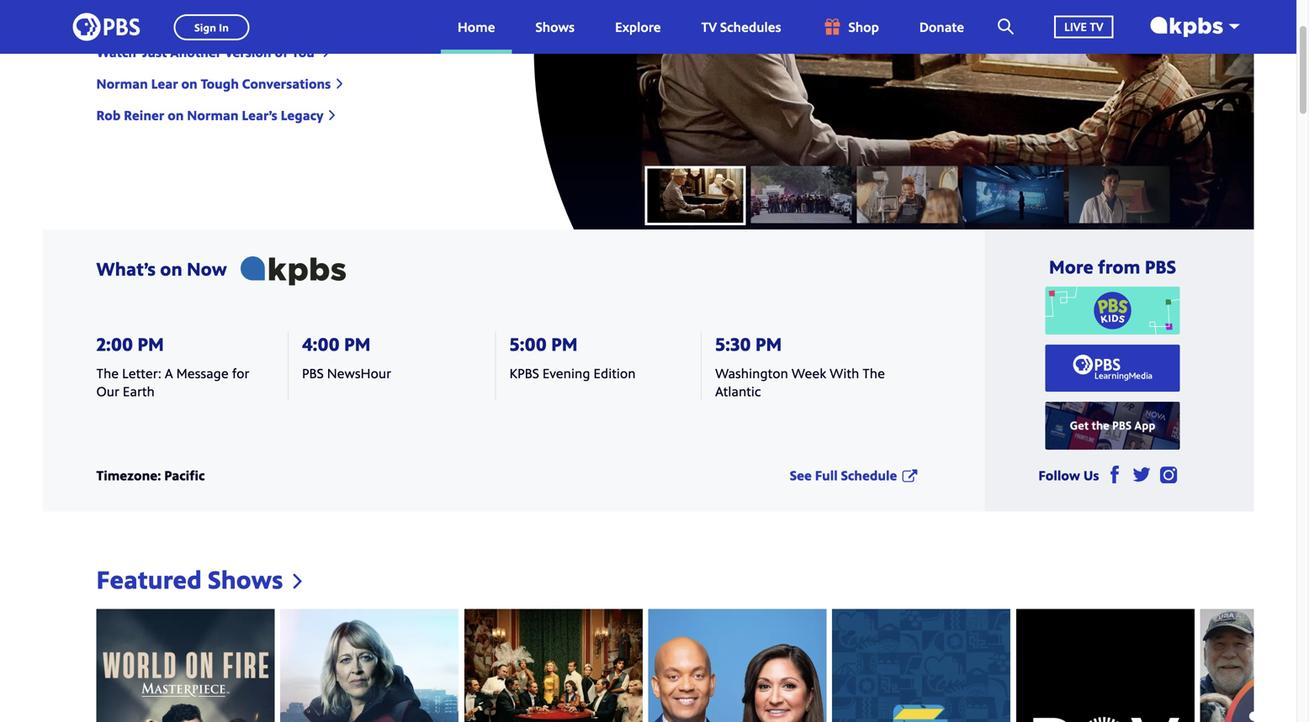 Task type: vqa. For each thing, say whether or not it's contained in the screenshot.
POV 'image'
yes



Task type: locate. For each thing, give the bounding box(es) containing it.
follow pbs on instagram (opens in new window) image
[[1160, 466, 1178, 484]]

pbs for more from pbs
[[1145, 254, 1177, 279]]

norman down the norman lear on tough conversations
[[187, 106, 239, 124]]

the right with
[[863, 365, 885, 383]]

evening
[[543, 365, 590, 383]]

with
[[830, 365, 860, 383]]

live tv
[[1065, 19, 1104, 35]]

1 the from the left
[[96, 365, 119, 383]]

pm up evening
[[551, 331, 578, 357]]

what's
[[96, 256, 156, 282]]

0 vertical spatial on
[[181, 74, 198, 93]]

of
[[275, 43, 288, 61]]

legacy
[[281, 106, 324, 124]]

pbs
[[1145, 254, 1177, 279], [302, 365, 324, 383]]

1 vertical spatial kpbs image
[[240, 257, 346, 286]]

2:00 pm the letter: a message for our earth
[[96, 331, 249, 401]]

explore link
[[598, 0, 678, 54]]

1 vertical spatial pbs
[[302, 365, 324, 383]]

on for lear
[[181, 74, 198, 93]]

on
[[181, 74, 198, 93], [168, 106, 184, 124], [160, 256, 182, 282]]

earth
[[123, 383, 155, 401]]

1 horizontal spatial shows
[[536, 18, 575, 36]]

pbs presents element
[[963, 166, 1064, 223]]

pbs for 4:00 pm pbs newshour
[[302, 365, 324, 383]]

5:00
[[510, 331, 547, 357]]

timezone:
[[96, 467, 161, 485]]

0 horizontal spatial shows
[[208, 563, 283, 597]]

masterpiece element
[[1069, 166, 1170, 223]]

0 vertical spatial pbs
[[1145, 254, 1177, 279]]

norman
[[96, 74, 148, 93], [187, 106, 239, 124]]

conversations
[[242, 74, 331, 93]]

1 horizontal spatial pbs
[[1145, 254, 1177, 279]]

1 horizontal spatial tv
[[1090, 19, 1104, 35]]

pacific
[[164, 467, 205, 485]]

pm
[[138, 331, 164, 357], [344, 331, 371, 357], [551, 331, 578, 357], [756, 331, 782, 357]]

tv right live
[[1090, 19, 1104, 35]]

the
[[96, 365, 119, 383], [863, 365, 885, 383]]

shows
[[536, 18, 575, 36], [208, 563, 283, 597]]

from
[[1098, 254, 1141, 279]]

0 horizontal spatial the
[[96, 365, 119, 383]]

1 vertical spatial shows
[[208, 563, 283, 597]]

pm inside 5:30 pm washington week with the atlantic
[[756, 331, 782, 357]]

schedules
[[720, 18, 781, 36]]

pm up letter:
[[138, 331, 164, 357]]

antiques roadshow image
[[832, 610, 1011, 723]]

pbs newshour image
[[648, 610, 827, 723]]

pm inside 5:00 pm kpbs evening edition
[[551, 331, 578, 357]]

american masters image
[[645, 166, 746, 223]]

the down 2:00
[[96, 365, 119, 383]]

pbs down 4:00
[[302, 365, 324, 383]]

more from pbs
[[1049, 254, 1177, 279]]

1 horizontal spatial the
[[863, 365, 885, 383]]

pm for 4:00 pm
[[344, 331, 371, 357]]

lear
[[151, 74, 178, 93]]

kpbs image
[[1151, 17, 1223, 37], [240, 257, 346, 286]]

tv
[[702, 18, 717, 36], [1090, 19, 1104, 35]]

0 horizontal spatial tv
[[702, 18, 717, 36]]

pm up washington
[[756, 331, 782, 357]]

more
[[1049, 254, 1094, 279]]

week
[[792, 365, 827, 383]]

tv schedules
[[702, 18, 781, 36]]

donate
[[920, 18, 965, 36]]

1 vertical spatial on
[[168, 106, 184, 124]]

'just
[[140, 43, 167, 61]]

pbs inside 4:00 pm pbs newshour
[[302, 365, 324, 383]]

pm inside 2:00 pm the letter: a message for our earth
[[138, 331, 164, 357]]

0 horizontal spatial pbs
[[302, 365, 324, 383]]

on right reiner
[[168, 106, 184, 124]]

us
[[1084, 467, 1100, 485]]

1 pm from the left
[[138, 331, 164, 357]]

explore
[[615, 18, 661, 36]]

pm for 5:00 pm
[[551, 331, 578, 357]]

on left now at top
[[160, 256, 182, 282]]

2 vertical spatial on
[[160, 256, 182, 282]]

live tv link
[[1038, 0, 1131, 54]]

watch 'just another version of you'
[[96, 43, 318, 61]]

follow pbs on twitter (opens in new window) image
[[1133, 466, 1151, 484]]

pm inside 4:00 pm pbs newshour
[[344, 331, 371, 357]]

schedule
[[841, 467, 897, 485]]

for
[[232, 365, 249, 383]]

2 pm from the left
[[344, 331, 371, 357]]

3 pm from the left
[[551, 331, 578, 357]]

tv left 'schedules' at the right
[[702, 18, 717, 36]]

follow us
[[1039, 467, 1100, 485]]

4 pm from the left
[[756, 331, 782, 357]]

2:00
[[96, 331, 133, 357]]

version
[[225, 43, 272, 61]]

pbs right from
[[1145, 254, 1177, 279]]

what's on now
[[96, 256, 227, 282]]

the inside 2:00 pm the letter: a message for our earth
[[96, 365, 119, 383]]

pm up newshour
[[344, 331, 371, 357]]

1 vertical spatial norman
[[187, 106, 239, 124]]

on right lear
[[181, 74, 198, 93]]

1 horizontal spatial kpbs image
[[1151, 17, 1223, 37]]

live
[[1065, 19, 1087, 35]]

0 horizontal spatial norman
[[96, 74, 148, 93]]

pbs app image
[[1046, 402, 1180, 450]]

featured shows
[[96, 563, 283, 597]]

2 the from the left
[[863, 365, 885, 383]]

norman down the watch on the top left of page
[[96, 74, 148, 93]]

the inside 5:30 pm washington week with the atlantic
[[863, 365, 885, 383]]

rob reiner on norman lear's legacy link
[[96, 106, 337, 124]]

home
[[458, 18, 495, 36]]

5:00 pm kpbs evening edition
[[510, 331, 636, 383]]



Task type: describe. For each thing, give the bounding box(es) containing it.
4:00
[[302, 331, 340, 357]]

on for reiner
[[168, 106, 184, 124]]

newshour
[[327, 365, 391, 383]]

reiner
[[124, 106, 164, 124]]

pbs learningmedia image
[[1073, 355, 1153, 382]]

you'
[[291, 43, 318, 61]]

our
[[96, 383, 119, 401]]

shop link
[[805, 0, 896, 54]]

tv schedules link
[[685, 0, 798, 54]]

lear's
[[242, 106, 278, 124]]

1 horizontal spatial norman
[[187, 106, 239, 124]]

pbs kids image
[[1046, 287, 1180, 335]]

shop
[[849, 18, 879, 36]]

world on fire image
[[96, 610, 275, 723]]

another
[[170, 43, 221, 61]]

now
[[187, 256, 227, 282]]

0 vertical spatial norman
[[96, 74, 148, 93]]

follow
[[1039, 467, 1081, 485]]

see
[[790, 467, 812, 485]]

tv inside live tv link
[[1090, 19, 1104, 35]]

timezone: pacific
[[96, 467, 205, 485]]

watch 'just another version of you' link
[[96, 43, 332, 61]]

a
[[165, 365, 173, 383]]

edition
[[594, 365, 636, 383]]

annika image
[[280, 610, 459, 723]]

pbs image
[[73, 8, 140, 46]]

tough
[[201, 74, 239, 93]]

atlantic
[[715, 383, 761, 401]]

watch
[[96, 43, 136, 61]]

0 vertical spatial kpbs image
[[1151, 17, 1223, 37]]

4:00 pm pbs newshour
[[302, 331, 391, 383]]

0 vertical spatial shows
[[536, 18, 575, 36]]

pm for 2:00 pm
[[138, 331, 164, 357]]

5:30 pm washington week with the atlantic
[[715, 331, 885, 401]]

message
[[176, 365, 229, 383]]

full
[[815, 467, 838, 485]]

search image
[[998, 19, 1014, 35]]

norman lear on tough conversations link
[[96, 74, 344, 93]]

pov image
[[1016, 610, 1195, 723]]

hotel portofino image
[[464, 610, 643, 723]]

rob reiner on norman lear's legacy
[[96, 106, 324, 124]]

shows link
[[519, 0, 592, 54]]

see full schedule link
[[790, 467, 918, 485]]

rob
[[96, 106, 121, 124]]

5:30
[[715, 331, 751, 357]]

pm for 5:30 pm
[[756, 331, 782, 357]]

0 horizontal spatial kpbs image
[[240, 257, 346, 286]]

washington
[[715, 365, 789, 383]]

norman lear on tough conversations
[[96, 74, 331, 93]]

follow pbs on facebook (opens in new window) image
[[1106, 466, 1124, 484]]

letter:
[[122, 365, 161, 383]]

featured shows link
[[96, 563, 302, 597]]

home link
[[441, 0, 512, 54]]

kpbs
[[510, 365, 539, 383]]

independent lens image
[[1201, 610, 1310, 723]]

see full schedule
[[790, 467, 897, 485]]

tv inside tv schedules link
[[702, 18, 717, 36]]

donate link
[[903, 0, 981, 54]]

fresh glass element
[[857, 166, 958, 223]]

featured
[[96, 563, 202, 597]]

frontline element
[[751, 166, 852, 223]]



